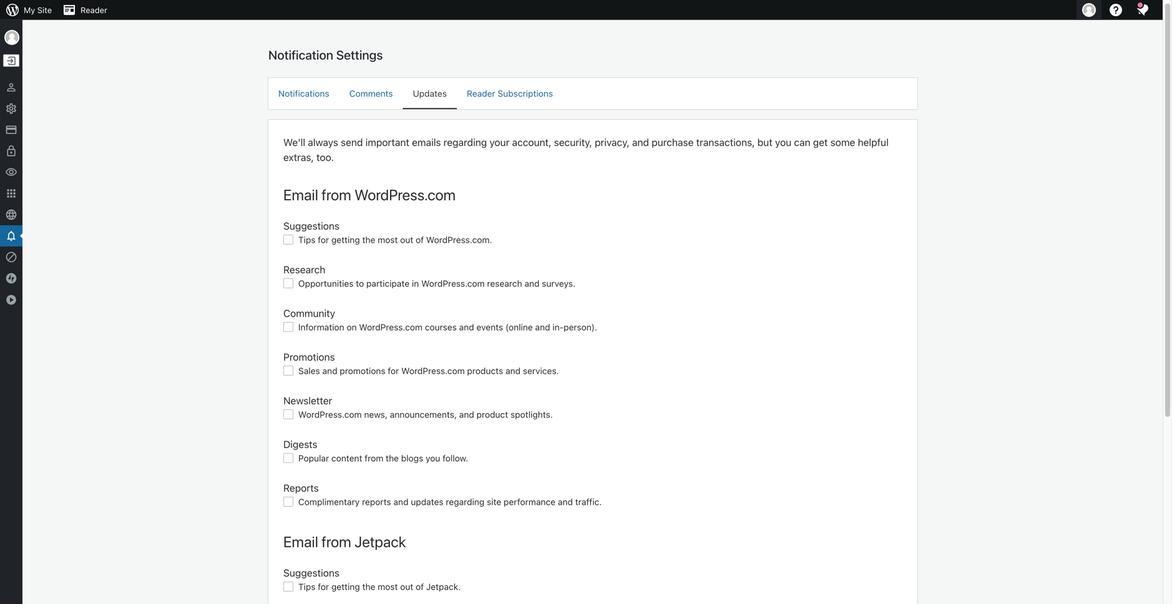 Task type: describe. For each thing, give the bounding box(es) containing it.
opportunities to participate in wordpress.com research and surveys.
[[298, 278, 576, 289]]

the for tips for getting the most out of jetpack.
[[362, 582, 376, 592]]

updates
[[411, 497, 444, 507]]

out for wordpress.com.
[[400, 235, 414, 245]]

and left services.
[[506, 366, 521, 376]]

settings image
[[5, 102, 17, 115]]

out for jetpack.
[[400, 582, 414, 592]]

getting for tips for getting the most out of jetpack.
[[332, 582, 360, 592]]

log out of wordpress.com image
[[6, 55, 17, 66]]

reader for reader subscriptions
[[467, 88, 496, 99]]

participate
[[366, 278, 410, 289]]

of for jetpack.
[[416, 582, 424, 592]]

visibility image
[[5, 166, 17, 179]]

suggestions for tips for getting the most out of jetpack.
[[283, 567, 340, 579]]

research
[[283, 264, 326, 276]]

from for jetpack
[[322, 533, 351, 551]]

spotlights.
[[511, 410, 553, 420]]

community group
[[283, 306, 903, 337]]

subscriptions
[[498, 88, 553, 99]]

promotions
[[340, 366, 386, 376]]

blogs
[[401, 453, 424, 464]]

tips for tips for getting the most out of wordpress.com.
[[298, 235, 316, 245]]

notifications link
[[268, 78, 339, 108]]

digests group
[[283, 437, 903, 468]]

jetpack.
[[426, 582, 461, 592]]

but
[[758, 136, 773, 148]]

important
[[366, 136, 410, 148]]

regarding inside we'll always send important emails regarding your account, security, privacy, and purchase transactions, but you can get some helpful extras, too.
[[444, 136, 487, 148]]

and left traffic.
[[558, 497, 573, 507]]

tips for getting the most out of wordpress.com.
[[298, 235, 492, 245]]

reports group
[[283, 481, 903, 512]]

you inside digests group
[[426, 453, 440, 464]]

and left the in-
[[535, 322, 550, 332]]

follow.
[[443, 453, 468, 464]]

my site link
[[0, 0, 57, 20]]

popular content from the blogs you follow.
[[298, 453, 468, 464]]

always
[[308, 136, 338, 148]]

on
[[347, 322, 357, 332]]

for for tips for getting the most out of wordpress.com.
[[318, 235, 329, 245]]

products
[[467, 366, 503, 376]]

of for wordpress.com.
[[416, 235, 424, 245]]

reader subscriptions link
[[457, 78, 563, 108]]

traffic.
[[575, 497, 602, 507]]

site
[[487, 497, 502, 507]]

content
[[332, 453, 362, 464]]

notifications image
[[5, 230, 17, 242]]

promotions
[[283, 351, 335, 363]]

wordpress.com up tips for getting the most out of wordpress.com.
[[355, 186, 456, 204]]

email for email from jetpack
[[283, 533, 318, 551]]

you inside we'll always send important emails regarding your account, security, privacy, and purchase transactions, but you can get some helpful extras, too.
[[775, 136, 792, 148]]

sales and promotions for wordpress.com products and services.
[[298, 366, 559, 376]]

tips for getting the most out of jetpack.
[[298, 582, 461, 592]]

my profile image
[[1083, 3, 1096, 17]]

reader for reader
[[81, 5, 107, 15]]

helpful
[[858, 136, 889, 148]]

and right sales
[[323, 366, 338, 376]]

transactions,
[[697, 136, 755, 148]]

block image
[[5, 251, 17, 263]]

performance
[[504, 497, 556, 507]]

in-
[[553, 322, 564, 332]]

in
[[412, 278, 419, 289]]

the for tips for getting the most out of wordpress.com.
[[362, 235, 376, 245]]

my site
[[24, 5, 52, 15]]

updates
[[413, 88, 447, 99]]

updates link
[[403, 78, 457, 108]]

(online
[[506, 322, 533, 332]]

credit_card image
[[5, 124, 17, 136]]

and inside newsletter group
[[459, 410, 474, 420]]

and right reports
[[394, 497, 409, 507]]

account,
[[512, 136, 552, 148]]

1 suggestions group from the top
[[283, 219, 903, 250]]

wordpress.com.
[[426, 235, 492, 245]]

too.
[[317, 151, 334, 163]]

information
[[298, 322, 344, 332]]

from for wordpress.com
[[322, 186, 351, 204]]

noah lott image
[[4, 30, 19, 45]]

surveys.
[[542, 278, 576, 289]]

manage your notifications image
[[1136, 2, 1151, 17]]

extras,
[[283, 151, 314, 163]]

most for jetpack.
[[378, 582, 398, 592]]

some
[[831, 136, 856, 148]]

regarding inside the reports 'group'
[[446, 497, 485, 507]]

opportunities
[[298, 278, 354, 289]]



Task type: vqa. For each thing, say whether or not it's contained in the screenshot.
Promotions GROUP
yes



Task type: locate. For each thing, give the bounding box(es) containing it.
out left 'jetpack.' on the bottom of page
[[400, 582, 414, 592]]

suggestions down email from jetpack
[[283, 567, 340, 579]]

0 horizontal spatial you
[[426, 453, 440, 464]]

privacy,
[[595, 136, 630, 148]]

from down too.
[[322, 186, 351, 204]]

1 vertical spatial email
[[283, 533, 318, 551]]

courses
[[425, 322, 457, 332]]

email from wordpress.com
[[283, 186, 456, 204]]

your
[[490, 136, 510, 148]]

getting for tips for getting the most out of wordpress.com.
[[332, 235, 360, 245]]

reader inside 'link'
[[81, 5, 107, 15]]

getting down email from jetpack
[[332, 582, 360, 592]]

suggestions group
[[283, 219, 903, 250], [283, 566, 903, 597]]

1 vertical spatial getting
[[332, 582, 360, 592]]

the left blogs
[[386, 453, 399, 464]]

and
[[632, 136, 649, 148], [525, 278, 540, 289], [459, 322, 474, 332], [535, 322, 550, 332], [323, 366, 338, 376], [506, 366, 521, 376], [459, 410, 474, 420], [394, 497, 409, 507], [558, 497, 573, 507]]

for
[[318, 235, 329, 245], [388, 366, 399, 376], [318, 582, 329, 592]]

emails
[[412, 136, 441, 148]]

1 tips from the top
[[298, 235, 316, 245]]

0 vertical spatial getting
[[332, 235, 360, 245]]

wordpress.com inside newsletter group
[[298, 410, 362, 420]]

suggestions for tips for getting the most out of wordpress.com.
[[283, 220, 340, 232]]

get
[[813, 136, 828, 148]]

events
[[477, 322, 503, 332]]

reports
[[362, 497, 391, 507]]

we'll
[[283, 136, 305, 148]]

1 most from the top
[[378, 235, 398, 245]]

wordpress.com right on
[[359, 322, 423, 332]]

0 vertical spatial suggestions group
[[283, 219, 903, 250]]

None checkbox
[[283, 453, 293, 463], [283, 497, 293, 507], [283, 453, 293, 463], [283, 497, 293, 507]]

2 most from the top
[[378, 582, 398, 592]]

person).
[[564, 322, 598, 332]]

wordpress.com down newsletter
[[298, 410, 362, 420]]

and inside we'll always send important emails regarding your account, security, privacy, and purchase transactions, but you can get some helpful extras, too.
[[632, 136, 649, 148]]

email for email from wordpress.com
[[283, 186, 318, 204]]

tips down email from jetpack
[[298, 582, 316, 592]]

to
[[356, 278, 364, 289]]

reader subscriptions
[[467, 88, 553, 99]]

suggestions
[[283, 220, 340, 232], [283, 567, 340, 579]]

reports
[[283, 482, 319, 494]]

from
[[322, 186, 351, 204], [365, 453, 384, 464], [322, 533, 351, 551]]

1 suggestions from the top
[[283, 220, 340, 232]]

email
[[283, 186, 318, 204], [283, 533, 318, 551]]

complimentary
[[298, 497, 360, 507]]

news,
[[364, 410, 388, 420]]

1 vertical spatial suggestions group
[[283, 566, 903, 597]]

you right blogs
[[426, 453, 440, 464]]

can
[[794, 136, 811, 148]]

of
[[416, 235, 424, 245], [416, 582, 424, 592]]

out up in at the top left
[[400, 235, 414, 245]]

reader link
[[57, 0, 112, 20]]

2 suggestions from the top
[[283, 567, 340, 579]]

main content containing email from wordpress.com
[[268, 47, 918, 604]]

getting
[[332, 235, 360, 245], [332, 582, 360, 592]]

tips
[[298, 235, 316, 245], [298, 582, 316, 592]]

email from jetpack
[[283, 533, 406, 551]]

1 of from the top
[[416, 235, 424, 245]]

reader inside menu
[[467, 88, 496, 99]]

1 vertical spatial for
[[388, 366, 399, 376]]

of left wordpress.com.
[[416, 235, 424, 245]]

out
[[400, 235, 414, 245], [400, 582, 414, 592]]

you right 'but'
[[775, 136, 792, 148]]

from right content
[[365, 453, 384, 464]]

help image
[[1109, 2, 1124, 17]]

1 horizontal spatial you
[[775, 136, 792, 148]]

suggestions up research
[[283, 220, 340, 232]]

and right privacy, in the right top of the page
[[632, 136, 649, 148]]

0 vertical spatial for
[[318, 235, 329, 245]]

0 vertical spatial email
[[283, 186, 318, 204]]

1 vertical spatial regarding
[[446, 497, 485, 507]]

tips up research
[[298, 235, 316, 245]]

information on wordpress.com courses and events (online and in-person).
[[298, 322, 598, 332]]

1 vertical spatial you
[[426, 453, 440, 464]]

and left product
[[459, 410, 474, 420]]

regarding
[[444, 136, 487, 148], [446, 497, 485, 507]]

from down complimentary
[[322, 533, 351, 551]]

0 vertical spatial out
[[400, 235, 414, 245]]

the down jetpack on the left bottom of the page
[[362, 582, 376, 592]]

1 vertical spatial from
[[365, 453, 384, 464]]

regarding left your
[[444, 136, 487, 148]]

comments
[[349, 88, 393, 99]]

site
[[37, 5, 52, 15]]

notification settings
[[268, 47, 383, 62]]

most up participate
[[378, 235, 398, 245]]

2 vertical spatial from
[[322, 533, 351, 551]]

newsletter group
[[283, 393, 903, 425]]

1 vertical spatial of
[[416, 582, 424, 592]]

2 out from the top
[[400, 582, 414, 592]]

0 vertical spatial regarding
[[444, 136, 487, 148]]

the for popular content from the blogs you follow.
[[386, 453, 399, 464]]

0 vertical spatial of
[[416, 235, 424, 245]]

wordpress.com inside promotions group
[[402, 366, 465, 376]]

the up to
[[362, 235, 376, 245]]

promotions group
[[283, 350, 903, 381]]

reader right site
[[81, 5, 107, 15]]

newsletter
[[283, 395, 332, 407]]

of left 'jetpack.' on the bottom of page
[[416, 582, 424, 592]]

1 out from the top
[[400, 235, 414, 245]]

reader
[[81, 5, 107, 15], [467, 88, 496, 99]]

0 vertical spatial suggestions
[[283, 220, 340, 232]]

0 vertical spatial the
[[362, 235, 376, 245]]

and inside research 'group'
[[525, 278, 540, 289]]

research group
[[283, 262, 903, 293]]

for down email from jetpack
[[318, 582, 329, 592]]

notifications
[[278, 88, 329, 99]]

tips for tips for getting the most out of jetpack.
[[298, 582, 316, 592]]

product
[[477, 410, 508, 420]]

popular
[[298, 453, 329, 464]]

my
[[24, 5, 35, 15]]

menu
[[268, 78, 918, 109]]

0 horizontal spatial reader
[[81, 5, 107, 15]]

for up research
[[318, 235, 329, 245]]

most for wordpress.com.
[[378, 235, 398, 245]]

1 vertical spatial suggestions
[[283, 567, 340, 579]]

lock image
[[5, 145, 17, 157]]

you
[[775, 136, 792, 148], [426, 453, 440, 464]]

email down complimentary
[[283, 533, 318, 551]]

2 vertical spatial for
[[318, 582, 329, 592]]

the inside digests group
[[386, 453, 399, 464]]

digests
[[283, 439, 318, 451]]

0 vertical spatial reader
[[81, 5, 107, 15]]

0 vertical spatial tips
[[298, 235, 316, 245]]

jetpack
[[355, 533, 406, 551]]

the
[[362, 235, 376, 245], [386, 453, 399, 464], [362, 582, 376, 592]]

for inside promotions group
[[388, 366, 399, 376]]

and left surveys.
[[525, 278, 540, 289]]

and left events
[[459, 322, 474, 332]]

announcements,
[[390, 410, 457, 420]]

1 vertical spatial out
[[400, 582, 414, 592]]

complimentary reports and updates regarding site performance and traffic.
[[298, 497, 602, 507]]

0 vertical spatial from
[[322, 186, 351, 204]]

person image
[[5, 81, 17, 94]]

menu containing notifications
[[268, 78, 918, 109]]

reader left "subscriptions"
[[467, 88, 496, 99]]

services.
[[523, 366, 559, 376]]

None checkbox
[[283, 235, 293, 245], [283, 278, 293, 288], [283, 322, 293, 332], [283, 366, 293, 376], [283, 410, 293, 420], [283, 582, 293, 592], [283, 235, 293, 245], [283, 278, 293, 288], [283, 322, 293, 332], [283, 366, 293, 376], [283, 410, 293, 420], [283, 582, 293, 592]]

wordpress.com news, announcements, and product spotlights.
[[298, 410, 553, 420]]

most
[[378, 235, 398, 245], [378, 582, 398, 592]]

language image
[[5, 209, 17, 221]]

2 suggestions group from the top
[[283, 566, 903, 597]]

main content
[[268, 47, 918, 604]]

wordpress.com inside community 'group'
[[359, 322, 423, 332]]

most down jetpack on the left bottom of the page
[[378, 582, 398, 592]]

apps image
[[5, 187, 17, 200]]

2 getting from the top
[[332, 582, 360, 592]]

research
[[487, 278, 522, 289]]

2 vertical spatial the
[[362, 582, 376, 592]]

wordpress.com up wordpress.com news, announcements, and product spotlights.
[[402, 366, 465, 376]]

from inside digests group
[[365, 453, 384, 464]]

0 vertical spatial you
[[775, 136, 792, 148]]

1 email from the top
[[283, 186, 318, 204]]

1 getting from the top
[[332, 235, 360, 245]]

security,
[[554, 136, 592, 148]]

send
[[341, 136, 363, 148]]

wordpress.com right in at the top left
[[421, 278, 485, 289]]

sales
[[298, 366, 320, 376]]

0 vertical spatial most
[[378, 235, 398, 245]]

comments link
[[339, 78, 403, 108]]

1 vertical spatial tips
[[298, 582, 316, 592]]

2 of from the top
[[416, 582, 424, 592]]

wordpress.com
[[355, 186, 456, 204], [421, 278, 485, 289], [359, 322, 423, 332], [402, 366, 465, 376], [298, 410, 362, 420]]

1 vertical spatial the
[[386, 453, 399, 464]]

for for tips for getting the most out of jetpack.
[[318, 582, 329, 592]]

1 horizontal spatial reader
[[467, 88, 496, 99]]

wordpress.com inside research 'group'
[[421, 278, 485, 289]]

we'll always send important emails regarding your account, security, privacy, and purchase transactions, but you can get some helpful extras, too.
[[283, 136, 889, 163]]

getting up to
[[332, 235, 360, 245]]

purchase
[[652, 136, 694, 148]]

1 vertical spatial most
[[378, 582, 398, 592]]

email down extras,
[[283, 186, 318, 204]]

regarding left site
[[446, 497, 485, 507]]

1 vertical spatial reader
[[467, 88, 496, 99]]

2 tips from the top
[[298, 582, 316, 592]]

for right promotions
[[388, 366, 399, 376]]

community
[[283, 308, 335, 319]]

2 email from the top
[[283, 533, 318, 551]]



